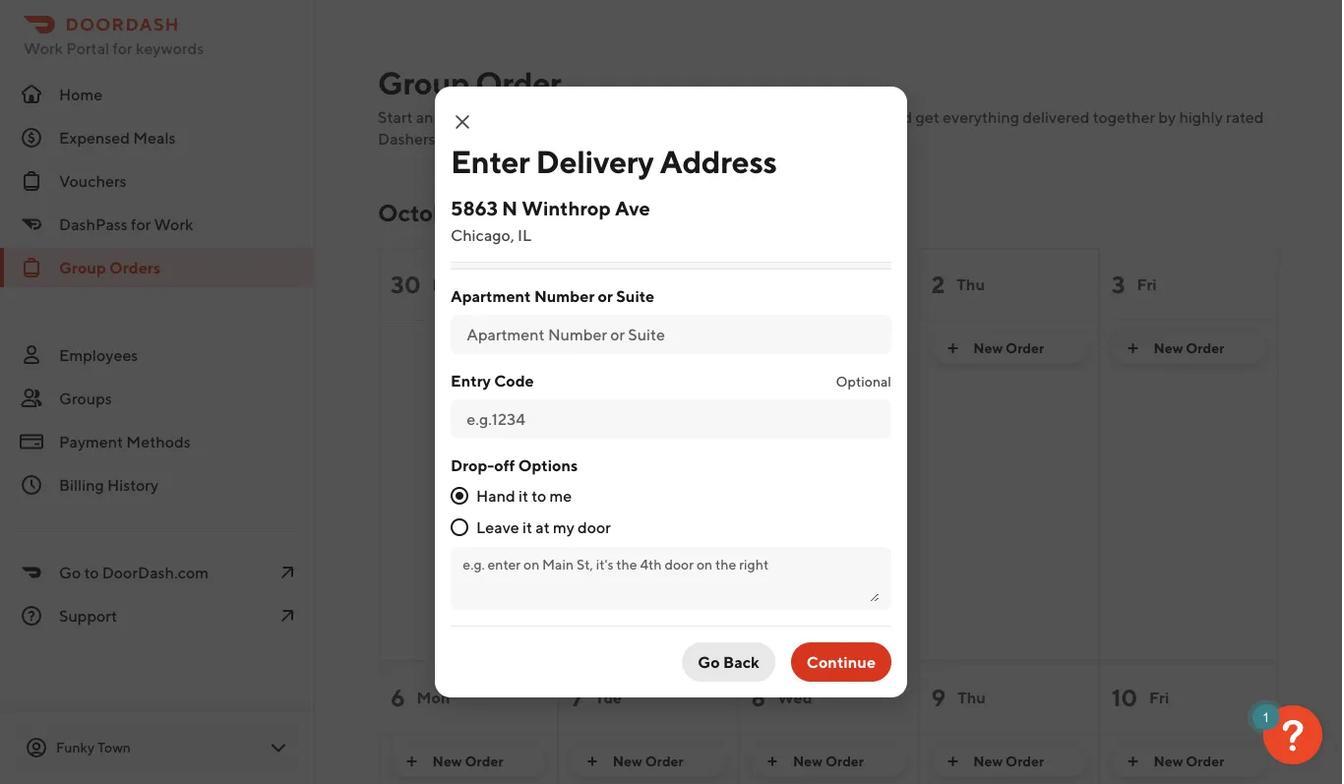 Task type: locate. For each thing, give the bounding box(es) containing it.
go inside button
[[698, 653, 720, 672]]

order for 6
[[465, 754, 504, 770]]

order inside group order start an order to feed a group for work. employees can customize meals and get everything delivered together by highly rated dashers.
[[476, 64, 561, 101]]

order
[[476, 64, 561, 101], [826, 340, 864, 356], [1006, 340, 1045, 356], [1187, 340, 1225, 356], [465, 754, 504, 770], [645, 754, 684, 770], [826, 754, 864, 770], [1006, 754, 1045, 770], [1187, 754, 1225, 770]]

0 vertical spatial work
[[24, 39, 63, 58]]

billing
[[59, 476, 104, 495]]

it for hand
[[519, 487, 529, 505]]

tue for 31
[[606, 275, 633, 294]]

expensed meals
[[59, 128, 176, 147]]

home
[[59, 85, 103, 104]]

0 vertical spatial thu
[[957, 275, 985, 294]]

1 vertical spatial employees
[[59, 346, 138, 365]]

0 vertical spatial group
[[378, 64, 470, 101]]

it
[[519, 487, 529, 505], [523, 518, 533, 537]]

for right the portal
[[113, 39, 133, 58]]

wed
[[778, 689, 813, 707]]

1 horizontal spatial employees
[[654, 108, 733, 126]]

new
[[793, 340, 823, 356], [974, 340, 1003, 356], [1154, 340, 1184, 356], [433, 754, 462, 770], [613, 754, 643, 770], [793, 754, 823, 770], [974, 754, 1003, 770], [1154, 754, 1184, 770]]

thu for 9
[[958, 689, 986, 707]]

go left back
[[698, 653, 720, 672]]

tue
[[606, 275, 633, 294], [595, 689, 622, 707]]

group for order
[[378, 64, 470, 101]]

methods
[[126, 433, 191, 451]]

0 vertical spatial it
[[519, 487, 529, 505]]

employees
[[654, 108, 733, 126], [59, 346, 138, 365]]

keywords
[[136, 39, 204, 58]]

tue right 31
[[606, 275, 633, 294]]

new order button down 9
[[932, 746, 1087, 778]]

7
[[571, 684, 584, 712]]

0 horizontal spatial go
[[59, 564, 81, 582]]

everything
[[943, 108, 1020, 126]]

new order
[[793, 340, 864, 356], [974, 340, 1045, 356], [1154, 340, 1225, 356], [433, 754, 504, 770], [613, 754, 684, 770], [793, 754, 864, 770], [974, 754, 1045, 770], [1154, 754, 1225, 770]]

new order button down 7
[[571, 746, 726, 778]]

a
[[532, 108, 540, 126]]

1 horizontal spatial work
[[154, 215, 193, 234]]

go back button
[[683, 643, 776, 682]]

to inside group order start an order to feed a group for work. employees can customize meals and get everything delivered together by highly rated dashers.
[[478, 108, 493, 126]]

payment methods
[[59, 433, 191, 451]]

0 vertical spatial employees
[[654, 108, 733, 126]]

for left work.
[[589, 108, 609, 126]]

Entry Code text field
[[467, 408, 876, 431]]

1 vertical spatial it
[[523, 518, 533, 537]]

entry
[[451, 372, 491, 390]]

group inside group order start an order to feed a group for work. employees can customize meals and get everything delivered together by highly rated dashers.
[[378, 64, 470, 101]]

at
[[536, 518, 550, 537]]

mon for 30
[[433, 275, 466, 294]]

to
[[478, 108, 493, 126], [532, 487, 547, 505], [84, 564, 99, 582]]

october
[[378, 198, 469, 226]]

mon right the 30
[[433, 275, 466, 294]]

new for 2
[[974, 340, 1003, 356]]

go up support
[[59, 564, 81, 582]]

1 vertical spatial for
[[589, 108, 609, 126]]

6
[[391, 684, 405, 712]]

customize
[[765, 108, 838, 126]]

drop-
[[451, 456, 494, 475]]

entry code
[[451, 372, 534, 390]]

address
[[660, 143, 777, 180]]

1 vertical spatial group
[[59, 258, 106, 277]]

for up orders on the left top of page
[[131, 215, 151, 234]]

fri right 10
[[1150, 689, 1170, 707]]

8
[[751, 684, 766, 712]]

new order button down 3
[[1112, 333, 1267, 364]]

group orders link
[[0, 248, 315, 287]]

thu right 2
[[957, 275, 985, 294]]

new order button
[[751, 333, 906, 364], [932, 333, 1087, 364], [1112, 333, 1267, 364], [391, 746, 546, 778], [571, 746, 726, 778], [751, 746, 906, 778], [932, 746, 1087, 778], [1112, 746, 1267, 778]]

new order button up optional
[[751, 333, 906, 364]]

thu
[[957, 275, 985, 294], [958, 689, 986, 707]]

ave
[[615, 197, 651, 220]]

new order for 10
[[1154, 754, 1225, 770]]

to up support
[[84, 564, 99, 582]]

go for go back
[[698, 653, 720, 672]]

group down dashpass
[[59, 258, 106, 277]]

5863 n winthrop ave chicago, il
[[451, 197, 651, 245]]

new order for 9
[[974, 754, 1045, 770]]

dashpass
[[59, 215, 128, 234]]

history
[[107, 476, 159, 495]]

work
[[24, 39, 63, 58], [154, 215, 193, 234]]

e.g. enter on Main St, it's the 4th door on the right text field
[[463, 555, 880, 602]]

fri for 10
[[1150, 689, 1170, 707]]

1 horizontal spatial group
[[378, 64, 470, 101]]

employees up address
[[654, 108, 733, 126]]

1 vertical spatial mon
[[417, 689, 450, 707]]

fri
[[1137, 275, 1157, 294], [1150, 689, 1170, 707]]

0 vertical spatial mon
[[433, 275, 466, 294]]

group orders
[[59, 258, 160, 277]]

go to doordash.com link
[[0, 553, 315, 593]]

0 horizontal spatial work
[[24, 39, 63, 58]]

1 vertical spatial fri
[[1150, 689, 1170, 707]]

new order button down 1
[[1112, 746, 1267, 778]]

work down vouchers 'link'
[[154, 215, 193, 234]]

payment methods link
[[0, 422, 315, 462]]

0 vertical spatial tue
[[606, 275, 633, 294]]

0 vertical spatial fri
[[1137, 275, 1157, 294]]

mon for 6
[[417, 689, 450, 707]]

new order button down the 6
[[391, 746, 546, 778]]

expensed meals link
[[0, 118, 315, 158]]

fri right 3
[[1137, 275, 1157, 294]]

meals
[[841, 108, 883, 126]]

mon
[[433, 275, 466, 294], [417, 689, 450, 707]]

expensed
[[59, 128, 130, 147]]

new order button for 7
[[571, 746, 726, 778]]

1 horizontal spatial to
[[478, 108, 493, 126]]

0 horizontal spatial group
[[59, 258, 106, 277]]

work left the portal
[[24, 39, 63, 58]]

1 vertical spatial thu
[[958, 689, 986, 707]]

0 vertical spatial for
[[113, 39, 133, 58]]

new order for 2
[[974, 340, 1045, 356]]

order for 8
[[826, 754, 864, 770]]

1 vertical spatial go
[[698, 653, 720, 672]]

Leave it at my door radio
[[451, 519, 469, 536]]

enter
[[451, 143, 530, 180]]

mon right the 6
[[417, 689, 450, 707]]

new for 3
[[1154, 340, 1184, 356]]

2 horizontal spatial to
[[532, 487, 547, 505]]

it right hand
[[519, 487, 529, 505]]

order for 2
[[1006, 340, 1045, 356]]

new order button for 10
[[1112, 746, 1267, 778]]

group up an
[[378, 64, 470, 101]]

0 horizontal spatial employees
[[59, 346, 138, 365]]

support link
[[0, 597, 315, 636]]

10
[[1112, 684, 1138, 712]]

an
[[416, 108, 434, 126]]

highly
[[1180, 108, 1223, 126]]

it for leave
[[523, 518, 533, 537]]

Apartment Number or Suite text field
[[467, 323, 876, 347]]

new for 6
[[433, 754, 462, 770]]

1 vertical spatial tue
[[595, 689, 622, 707]]

tue right 7
[[595, 689, 622, 707]]

fri for 3
[[1137, 275, 1157, 294]]

0 vertical spatial to
[[478, 108, 493, 126]]

november
[[489, 198, 604, 226]]

to left me
[[532, 487, 547, 505]]

close enter delivery address image
[[451, 110, 474, 134]]

leave
[[476, 518, 520, 537]]

Show weekends checkbox
[[689, 204, 707, 221]]

it left 'at'
[[523, 518, 533, 537]]

off
[[494, 456, 515, 475]]

group inside "link"
[[59, 258, 106, 277]]

thu right 9
[[958, 689, 986, 707]]

apartment
[[451, 287, 531, 306]]

winthrop
[[522, 197, 611, 220]]

portal
[[66, 39, 109, 58]]

groups
[[59, 389, 112, 408]]

new order button for 9
[[932, 746, 1087, 778]]

0 vertical spatial go
[[59, 564, 81, 582]]

employees link
[[0, 336, 315, 375]]

get
[[916, 108, 940, 126]]

3
[[1112, 270, 1126, 298]]

orders
[[109, 258, 160, 277]]

new order button down wed on the right bottom
[[751, 746, 906, 778]]

to right close enter delivery address icon
[[478, 108, 493, 126]]

employees up the groups
[[59, 346, 138, 365]]

order
[[437, 108, 475, 126]]

for inside group order start an order to feed a group for work. employees can customize meals and get everything delivered together by highly rated dashers.
[[589, 108, 609, 126]]

hand
[[476, 487, 516, 505]]

order for 3
[[1187, 340, 1225, 356]]

1 horizontal spatial go
[[698, 653, 720, 672]]

1
[[1263, 710, 1270, 725]]

go back
[[698, 653, 760, 672]]

new order button down 2
[[932, 333, 1087, 364]]

2 vertical spatial to
[[84, 564, 99, 582]]

go
[[59, 564, 81, 582], [698, 653, 720, 672]]

together
[[1093, 108, 1156, 126]]



Task type: vqa. For each thing, say whether or not it's contained in the screenshot.
to to the right
yes



Task type: describe. For each thing, give the bounding box(es) containing it.
1 vertical spatial work
[[154, 215, 193, 234]]

new for 9
[[974, 754, 1003, 770]]

feed
[[496, 108, 529, 126]]

order for 9
[[1006, 754, 1045, 770]]

new for 8
[[793, 754, 823, 770]]

new order for 8
[[793, 754, 864, 770]]

start
[[378, 108, 413, 126]]

my
[[553, 518, 575, 537]]

work portal for keywords
[[24, 39, 204, 58]]

new order button for 6
[[391, 746, 546, 778]]

il
[[518, 226, 532, 245]]

n
[[502, 197, 518, 220]]

continue
[[807, 653, 876, 672]]

30
[[391, 270, 421, 298]]

and
[[886, 108, 913, 126]]

october - november 2023
[[378, 198, 665, 226]]

dashers.
[[378, 129, 439, 148]]

leave it at my door
[[476, 518, 611, 537]]

drop-off options
[[451, 456, 578, 475]]

tue for 7
[[595, 689, 622, 707]]

new order for 7
[[613, 754, 684, 770]]

group
[[544, 108, 586, 126]]

group order start an order to feed a group for work. employees can customize meals and get everything delivered together by highly rated dashers.
[[378, 64, 1265, 148]]

can
[[736, 108, 762, 126]]

billing history link
[[0, 466, 315, 505]]

number
[[534, 287, 595, 306]]

2
[[932, 270, 945, 298]]

dashpass for work link
[[0, 205, 315, 244]]

continue button
[[791, 643, 892, 682]]

new for 10
[[1154, 754, 1184, 770]]

new order button for 2
[[932, 333, 1087, 364]]

new order button for 3
[[1112, 333, 1267, 364]]

new order for 3
[[1154, 340, 1225, 356]]

by
[[1159, 108, 1177, 126]]

employees inside 'link'
[[59, 346, 138, 365]]

delivery
[[536, 143, 654, 180]]

new for 7
[[613, 754, 643, 770]]

new order button for 8
[[751, 746, 906, 778]]

5863
[[451, 197, 498, 220]]

hand it to me
[[476, 487, 572, 505]]

rated
[[1227, 108, 1265, 126]]

order for 10
[[1187, 754, 1225, 770]]

suite
[[616, 287, 655, 306]]

me
[[550, 487, 572, 505]]

vouchers link
[[0, 161, 315, 201]]

payment
[[59, 433, 123, 451]]

optional
[[836, 374, 892, 390]]

9
[[932, 684, 946, 712]]

chicago,
[[451, 226, 515, 245]]

go for go to doordash.com
[[59, 564, 81, 582]]

apartment number or suite
[[451, 287, 655, 306]]

code
[[494, 372, 534, 390]]

-
[[474, 198, 484, 226]]

options
[[518, 456, 578, 475]]

2023
[[608, 198, 665, 226]]

back
[[724, 653, 760, 672]]

new order for 6
[[433, 754, 504, 770]]

home link
[[0, 75, 315, 114]]

1 vertical spatial to
[[532, 487, 547, 505]]

meals
[[133, 128, 176, 147]]

doordash.com
[[102, 564, 209, 582]]

work.
[[612, 108, 651, 126]]

door
[[578, 518, 611, 537]]

delivered
[[1023, 108, 1090, 126]]

billing history
[[59, 476, 159, 495]]

order for 7
[[645, 754, 684, 770]]

enter delivery address
[[451, 143, 777, 180]]

thu for 2
[[957, 275, 985, 294]]

or
[[598, 287, 613, 306]]

dashpass for work
[[59, 215, 193, 234]]

0 horizontal spatial to
[[84, 564, 99, 582]]

31
[[571, 270, 594, 298]]

1 button
[[1253, 705, 1323, 765]]

Hand it to me radio
[[451, 487, 469, 505]]

2 vertical spatial for
[[131, 215, 151, 234]]

go to doordash.com
[[59, 564, 209, 582]]

group for orders
[[59, 258, 106, 277]]

support
[[59, 607, 117, 626]]

vouchers
[[59, 172, 126, 190]]

employees inside group order start an order to feed a group for work. employees can customize meals and get everything delivered together by highly rated dashers.
[[654, 108, 733, 126]]



